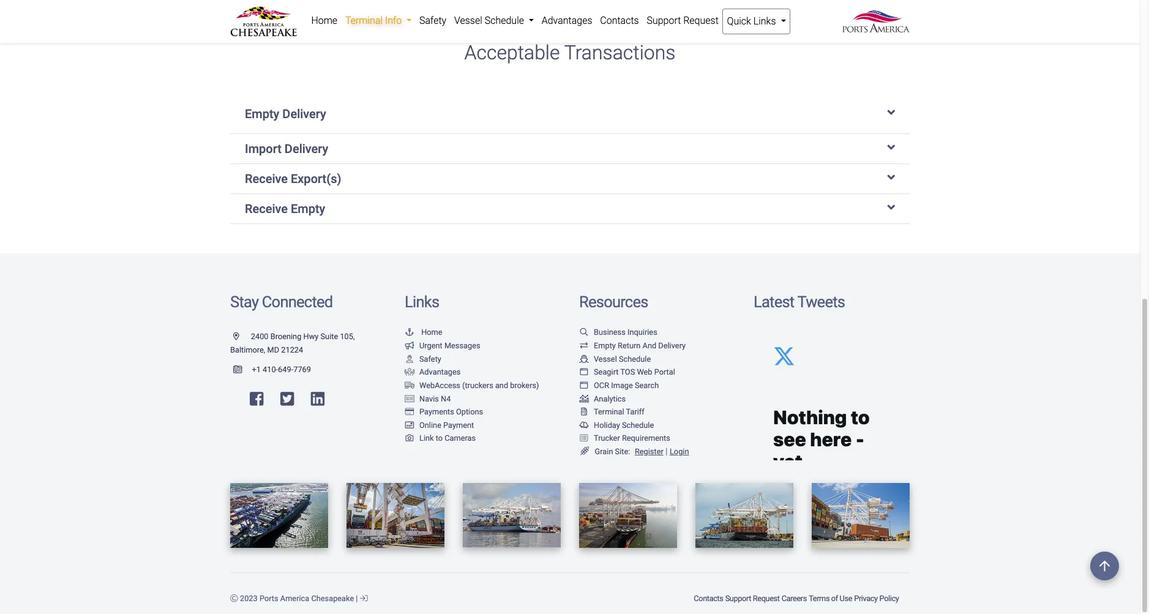 Task type: locate. For each thing, give the bounding box(es) containing it.
schedule
[[485, 15, 524, 26], [619, 355, 651, 364], [622, 421, 654, 430]]

410-
[[263, 365, 278, 374]]

linkedin image
[[311, 392, 325, 407]]

latest
[[754, 293, 795, 311]]

0 horizontal spatial home
[[311, 15, 338, 26]]

0 horizontal spatial vessel schedule
[[455, 15, 527, 26]]

0 horizontal spatial empty
[[245, 106, 280, 121]]

anchor image
[[405, 329, 415, 337]]

advantages link
[[538, 9, 597, 33], [405, 368, 461, 377]]

2 vertical spatial angle down image
[[888, 201, 896, 214]]

|
[[666, 447, 668, 457], [356, 594, 358, 604]]

1 horizontal spatial vessel
[[594, 355, 617, 364]]

schedule up seagirt tos web portal
[[619, 355, 651, 364]]

trucker
[[594, 434, 620, 443]]

0 horizontal spatial support
[[647, 15, 681, 26]]

2400 broening hwy suite 105, baltimore, md 21224
[[230, 332, 355, 355]]

return
[[618, 341, 641, 350]]

safety right info
[[420, 15, 447, 26]]

to
[[436, 434, 443, 443]]

support left careers
[[726, 594, 752, 604]]

credit card front image
[[405, 422, 415, 430]]

1 vertical spatial angle down image
[[888, 171, 896, 184]]

hwy
[[304, 332, 319, 342]]

2 angle down image from the top
[[888, 171, 896, 184]]

1 vertical spatial support request link
[[725, 588, 781, 610]]

| left login link
[[666, 447, 668, 457]]

1 horizontal spatial home link
[[405, 328, 443, 337]]

1 horizontal spatial request
[[753, 594, 780, 604]]

import
[[245, 141, 282, 156]]

angle down image for export(s)
[[888, 171, 896, 184]]

2400 broening hwy suite 105, baltimore, md 21224 link
[[230, 332, 355, 355]]

delivery up import delivery
[[283, 106, 326, 121]]

vessel schedule up seagirt tos web portal "link"
[[594, 355, 651, 364]]

cameras
[[445, 434, 476, 443]]

1 vertical spatial vessel schedule link
[[580, 355, 651, 364]]

link
[[420, 434, 434, 443]]

delivery for empty delivery
[[283, 106, 326, 121]]

home
[[311, 15, 338, 26], [422, 328, 443, 337]]

3 angle down image from the top
[[888, 201, 896, 214]]

0 horizontal spatial advantages
[[420, 368, 461, 377]]

payment
[[444, 421, 474, 430]]

privacy policy link
[[854, 588, 901, 610]]

links right quick
[[754, 15, 777, 27]]

1 vertical spatial request
[[753, 594, 780, 604]]

1 angle down image from the top
[[888, 141, 896, 154]]

0 vertical spatial receive
[[245, 171, 288, 186]]

0 vertical spatial contacts link
[[597, 9, 643, 33]]

2023 ports america chesapeake |
[[238, 594, 360, 604]]

request left quick
[[684, 15, 719, 26]]

safety link down "urgent"
[[405, 355, 442, 364]]

empty down business
[[594, 341, 616, 350]]

1 horizontal spatial terminal
[[594, 407, 625, 417]]

contacts support request careers terms of use privacy policy
[[694, 594, 900, 604]]

phone office image
[[233, 366, 252, 374]]

empty
[[245, 106, 280, 121], [291, 201, 326, 216], [594, 341, 616, 350]]

receive down receive export(s)
[[245, 201, 288, 216]]

terminal inside terminal info link
[[345, 15, 383, 26]]

angle down image inside import delivery link
[[888, 141, 896, 154]]

container storage image
[[405, 395, 415, 403]]

receive for receive export(s)
[[245, 171, 288, 186]]

0 vertical spatial home
[[311, 15, 338, 26]]

safety link for the urgent messages link
[[405, 355, 442, 364]]

0 horizontal spatial vessel schedule link
[[451, 9, 538, 33]]

0 vertical spatial delivery
[[283, 106, 326, 121]]

empty up import
[[245, 106, 280, 121]]

empty delivery link
[[245, 106, 896, 121]]

sign in image
[[360, 596, 368, 603]]

angle down image inside receive export(s) link
[[888, 171, 896, 184]]

0 horizontal spatial vessel
[[455, 15, 483, 26]]

delivery right "and"
[[659, 341, 686, 350]]

contacts for contacts support request careers terms of use privacy policy
[[694, 594, 724, 604]]

browser image
[[580, 369, 589, 377]]

register
[[635, 447, 664, 456]]

twitter square image
[[281, 392, 294, 407]]

tab list
[[230, 94, 910, 224]]

receive export(s)
[[245, 171, 342, 186]]

vessel schedule up acceptable
[[455, 15, 527, 26]]

1 horizontal spatial support request link
[[725, 588, 781, 610]]

bullhorn image
[[405, 343, 415, 350]]

privacy
[[855, 594, 878, 604]]

support request link left careers
[[725, 588, 781, 610]]

baltimore,
[[230, 346, 265, 355]]

1 horizontal spatial advantages link
[[538, 9, 597, 33]]

1 vertical spatial support
[[726, 594, 752, 604]]

hand receiving image
[[405, 369, 415, 377]]

terminal for terminal info
[[345, 15, 383, 26]]

holiday schedule link
[[580, 421, 654, 430]]

home up "urgent"
[[422, 328, 443, 337]]

support request link
[[643, 9, 723, 33], [725, 588, 781, 610]]

terms
[[809, 594, 830, 604]]

contacts for contacts
[[601, 15, 639, 26]]

| left sign in image
[[356, 594, 358, 604]]

0 vertical spatial advantages
[[542, 15, 593, 26]]

1 safety from the top
[[420, 15, 447, 26]]

0 vertical spatial safety link
[[416, 9, 451, 33]]

grain
[[595, 447, 614, 456]]

terminal down analytics
[[594, 407, 625, 417]]

safety link right info
[[416, 9, 451, 33]]

+1 410-649-7769 link
[[230, 365, 311, 374]]

2 receive from the top
[[245, 201, 288, 216]]

1 vertical spatial home link
[[405, 328, 443, 337]]

urgent messages
[[420, 341, 481, 350]]

brokers)
[[511, 381, 539, 390]]

vessel up acceptable
[[455, 15, 483, 26]]

21224
[[281, 346, 303, 355]]

angle down image
[[888, 141, 896, 154], [888, 171, 896, 184], [888, 201, 896, 214]]

0 vertical spatial |
[[666, 447, 668, 457]]

terminal
[[345, 15, 383, 26], [594, 407, 625, 417]]

suite
[[321, 332, 338, 342]]

1 horizontal spatial contacts
[[694, 594, 724, 604]]

0 vertical spatial request
[[684, 15, 719, 26]]

1 vertical spatial |
[[356, 594, 358, 604]]

of
[[832, 594, 839, 604]]

1 horizontal spatial links
[[754, 15, 777, 27]]

vessel schedule link
[[451, 9, 538, 33], [580, 355, 651, 364]]

terminal tariff link
[[580, 407, 645, 417]]

1 vertical spatial safety
[[420, 355, 442, 364]]

and
[[496, 381, 509, 390]]

advantages up acceptable transactions
[[542, 15, 593, 26]]

advantages link up webaccess
[[405, 368, 461, 377]]

1 vertical spatial delivery
[[285, 141, 329, 156]]

advantages
[[542, 15, 593, 26], [420, 368, 461, 377]]

1 vertical spatial vessel schedule
[[594, 355, 651, 364]]

0 vertical spatial links
[[754, 15, 777, 27]]

home link left terminal info
[[308, 9, 342, 33]]

safety down "urgent"
[[420, 355, 442, 364]]

delivery up export(s)
[[285, 141, 329, 156]]

safety
[[420, 15, 447, 26], [420, 355, 442, 364]]

0 horizontal spatial terminal
[[345, 15, 383, 26]]

seagirt tos web portal link
[[580, 368, 676, 377]]

support up transactions
[[647, 15, 681, 26]]

vessel schedule link up acceptable
[[451, 9, 538, 33]]

0 vertical spatial vessel schedule
[[455, 15, 527, 26]]

holiday schedule
[[594, 421, 654, 430]]

1 horizontal spatial support
[[726, 594, 752, 604]]

2 vertical spatial schedule
[[622, 421, 654, 430]]

links up the anchor image
[[405, 293, 439, 311]]

0 vertical spatial support request link
[[643, 9, 723, 33]]

1 vertical spatial empty
[[291, 201, 326, 216]]

1 vertical spatial terminal
[[594, 407, 625, 417]]

1 vertical spatial schedule
[[619, 355, 651, 364]]

home left terminal info
[[311, 15, 338, 26]]

0 vertical spatial terminal
[[345, 15, 383, 26]]

request
[[684, 15, 719, 26], [753, 594, 780, 604]]

1 vertical spatial contacts link
[[693, 588, 725, 610]]

chesapeake
[[311, 594, 354, 604]]

advantages up webaccess
[[420, 368, 461, 377]]

ocr image search link
[[580, 381, 659, 390]]

empty delivery
[[245, 106, 326, 121]]

export(s)
[[291, 171, 342, 186]]

support
[[647, 15, 681, 26], [726, 594, 752, 604]]

resources
[[580, 293, 649, 311]]

receive down import
[[245, 171, 288, 186]]

terminal left info
[[345, 15, 383, 26]]

home link up "urgent"
[[405, 328, 443, 337]]

vessel schedule link up seagirt
[[580, 355, 651, 364]]

schedule down tariff
[[622, 421, 654, 430]]

angle down image inside receive empty link
[[888, 201, 896, 214]]

1 vertical spatial advantages link
[[405, 368, 461, 377]]

1 vertical spatial safety link
[[405, 355, 442, 364]]

ocr
[[594, 381, 610, 390]]

0 vertical spatial contacts
[[601, 15, 639, 26]]

vessel up seagirt
[[594, 355, 617, 364]]

grain site: register | login
[[595, 447, 690, 457]]

support request link left quick
[[643, 9, 723, 33]]

urgent
[[420, 341, 443, 350]]

2 vertical spatial empty
[[594, 341, 616, 350]]

0 vertical spatial angle down image
[[888, 141, 896, 154]]

1 vertical spatial contacts
[[694, 594, 724, 604]]

2 horizontal spatial empty
[[594, 341, 616, 350]]

ship image
[[580, 356, 589, 364]]

inquiries
[[628, 328, 658, 337]]

request left careers
[[753, 594, 780, 604]]

empty down export(s)
[[291, 201, 326, 216]]

1 horizontal spatial empty
[[291, 201, 326, 216]]

schedule for holiday schedule link
[[622, 421, 654, 430]]

advantages link up acceptable transactions
[[538, 9, 597, 33]]

1 horizontal spatial home
[[422, 328, 443, 337]]

camera image
[[405, 435, 415, 443]]

schedule up acceptable
[[485, 15, 524, 26]]

1 vertical spatial links
[[405, 293, 439, 311]]

payments options
[[420, 407, 483, 417]]

0 vertical spatial safety
[[420, 15, 447, 26]]

0 vertical spatial empty
[[245, 106, 280, 121]]

delivery
[[283, 106, 326, 121], [285, 141, 329, 156], [659, 341, 686, 350]]

ports
[[260, 594, 279, 604]]

requirements
[[622, 434, 671, 443]]

safety link
[[416, 9, 451, 33], [405, 355, 442, 364]]

0 vertical spatial home link
[[308, 9, 342, 33]]

0 horizontal spatial home link
[[308, 9, 342, 33]]

1 horizontal spatial vessel schedule
[[594, 355, 651, 364]]

links
[[754, 15, 777, 27], [405, 293, 439, 311]]

navis
[[420, 394, 439, 403]]

0 horizontal spatial contacts
[[601, 15, 639, 26]]

ocr image search
[[594, 381, 659, 390]]

policy
[[880, 594, 900, 604]]

1 receive from the top
[[245, 171, 288, 186]]

1 vertical spatial receive
[[245, 201, 288, 216]]

1 vertical spatial advantages
[[420, 368, 461, 377]]

0 vertical spatial support
[[647, 15, 681, 26]]

support request
[[647, 15, 719, 26]]

quick links
[[728, 15, 779, 27]]



Task type: describe. For each thing, give the bounding box(es) containing it.
trucker requirements link
[[580, 434, 671, 443]]

terminal info
[[345, 15, 404, 26]]

info
[[385, 15, 402, 26]]

navis n4 link
[[405, 394, 451, 403]]

webaccess (truckers and brokers) link
[[405, 381, 539, 390]]

list alt image
[[580, 435, 589, 443]]

terminal for terminal tariff
[[594, 407, 625, 417]]

business inquiries
[[594, 328, 658, 337]]

2 vertical spatial delivery
[[659, 341, 686, 350]]

online payment
[[420, 421, 474, 430]]

home link for the urgent messages link
[[405, 328, 443, 337]]

angle down image
[[888, 106, 896, 119]]

safety link for terminal info link
[[416, 9, 451, 33]]

2023
[[240, 594, 258, 604]]

tos
[[621, 368, 635, 377]]

link to cameras
[[420, 434, 476, 443]]

empty for empty delivery
[[245, 106, 280, 121]]

0 horizontal spatial support request link
[[643, 9, 723, 33]]

wheat image
[[580, 447, 591, 456]]

+1 410-649-7769
[[252, 365, 311, 374]]

receive export(s) link
[[245, 171, 896, 186]]

careers link
[[781, 588, 808, 610]]

messages
[[445, 341, 481, 350]]

site:
[[615, 447, 631, 456]]

link to cameras link
[[405, 434, 476, 443]]

image
[[611, 381, 633, 390]]

broening
[[271, 332, 302, 342]]

credit card image
[[405, 409, 415, 417]]

business
[[594, 328, 626, 337]]

bells image
[[580, 422, 589, 430]]

seagirt
[[594, 368, 619, 377]]

exchange image
[[580, 343, 589, 350]]

1 vertical spatial vessel
[[594, 355, 617, 364]]

trucker requirements
[[594, 434, 671, 443]]

0 horizontal spatial links
[[405, 293, 439, 311]]

649-
[[278, 365, 294, 374]]

angle down image for delivery
[[888, 141, 896, 154]]

empty for empty return and delivery
[[594, 341, 616, 350]]

analytics
[[594, 394, 626, 403]]

login link
[[670, 447, 690, 456]]

0 vertical spatial schedule
[[485, 15, 524, 26]]

0 horizontal spatial contacts link
[[597, 9, 643, 33]]

vessel schedule inside vessel schedule link
[[455, 15, 527, 26]]

portal
[[655, 368, 676, 377]]

seagirt tos web portal
[[594, 368, 676, 377]]

quick
[[728, 15, 752, 27]]

(truckers
[[463, 381, 494, 390]]

receive for receive empty
[[245, 201, 288, 216]]

home link for terminal info link
[[308, 9, 342, 33]]

tweets
[[798, 293, 845, 311]]

navis n4
[[420, 394, 451, 403]]

careers
[[782, 594, 807, 604]]

stay connected
[[230, 293, 333, 311]]

analytics link
[[580, 394, 626, 403]]

2 safety from the top
[[420, 355, 442, 364]]

login
[[670, 447, 690, 456]]

options
[[456, 407, 483, 417]]

file invoice image
[[580, 409, 589, 417]]

business inquiries link
[[580, 328, 658, 337]]

online payment link
[[405, 421, 474, 430]]

1 horizontal spatial contacts link
[[693, 588, 725, 610]]

angle down image for empty
[[888, 201, 896, 214]]

tab list containing empty delivery
[[230, 94, 910, 224]]

payments options link
[[405, 407, 483, 417]]

go to top image
[[1091, 552, 1120, 581]]

browser image
[[580, 382, 589, 390]]

1 horizontal spatial vessel schedule link
[[580, 355, 651, 364]]

empty return and delivery link
[[580, 341, 686, 350]]

1 horizontal spatial |
[[666, 447, 668, 457]]

105,
[[340, 332, 355, 342]]

import delivery link
[[245, 141, 896, 156]]

n4
[[441, 394, 451, 403]]

0 horizontal spatial advantages link
[[405, 368, 461, 377]]

search image
[[580, 329, 589, 337]]

1 vertical spatial home
[[422, 328, 443, 337]]

0 vertical spatial vessel
[[455, 15, 483, 26]]

0 vertical spatial vessel schedule link
[[451, 9, 538, 33]]

acceptable transactions
[[465, 41, 676, 65]]

user hard hat image
[[405, 356, 415, 364]]

receive empty link
[[245, 201, 896, 216]]

facebook square image
[[250, 392, 264, 407]]

1 horizontal spatial advantages
[[542, 15, 593, 26]]

7769
[[294, 365, 311, 374]]

terminal info link
[[342, 9, 416, 33]]

analytics image
[[580, 395, 589, 403]]

2400
[[251, 332, 269, 342]]

import delivery
[[245, 141, 329, 156]]

copyright image
[[230, 596, 238, 603]]

truck container image
[[405, 382, 415, 390]]

urgent messages link
[[405, 341, 481, 350]]

connected
[[262, 293, 333, 311]]

holiday
[[594, 421, 620, 430]]

latest tweets
[[754, 293, 845, 311]]

0 vertical spatial advantages link
[[538, 9, 597, 33]]

online
[[420, 421, 442, 430]]

acceptable
[[465, 41, 560, 65]]

delivery for import delivery
[[285, 141, 329, 156]]

tariff
[[626, 407, 645, 417]]

receive empty
[[245, 201, 326, 216]]

webaccess
[[420, 381, 461, 390]]

web
[[637, 368, 653, 377]]

use
[[840, 594, 853, 604]]

schedule for right vessel schedule link
[[619, 355, 651, 364]]

map marker alt image
[[233, 334, 249, 341]]

empty return and delivery
[[594, 341, 686, 350]]

0 horizontal spatial request
[[684, 15, 719, 26]]

md
[[267, 346, 279, 355]]

register link
[[633, 447, 664, 456]]

terms of use link
[[808, 588, 854, 610]]

0 horizontal spatial |
[[356, 594, 358, 604]]

quick links link
[[723, 9, 791, 34]]

webaccess (truckers and brokers)
[[420, 381, 539, 390]]



Task type: vqa. For each thing, say whether or not it's contained in the screenshot.
1400 to the top
no



